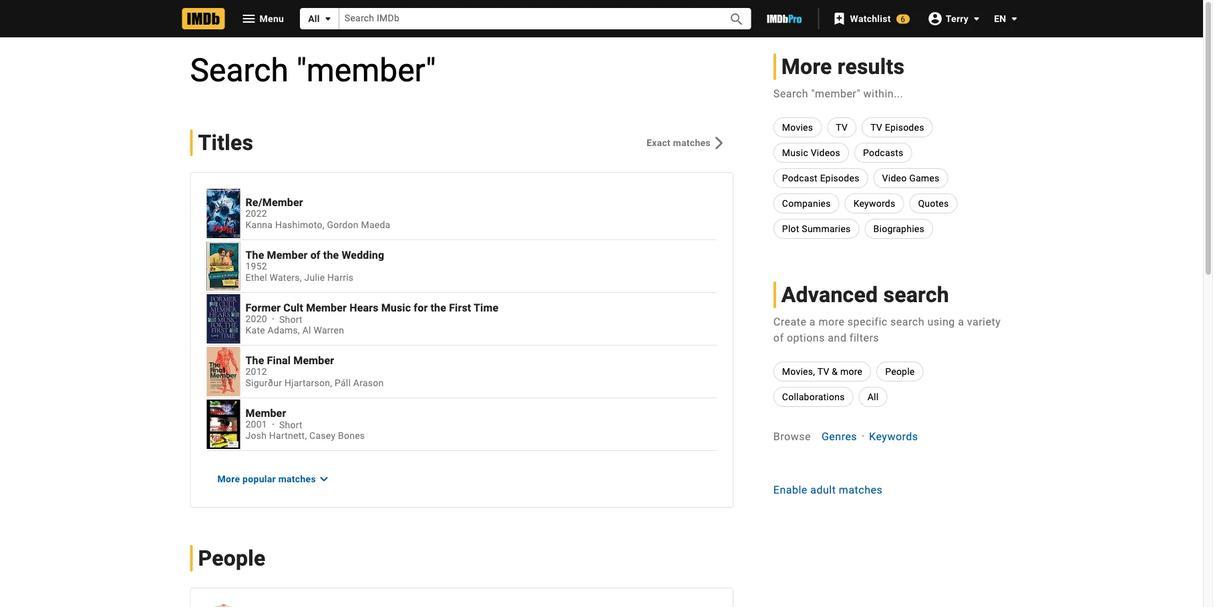 Task type: vqa. For each thing, say whether or not it's contained in the screenshot.


Task type: describe. For each thing, give the bounding box(es) containing it.
plot
[[782, 223, 799, 234]]

2020
[[246, 314, 267, 325]]

short for member
[[279, 420, 303, 431]]

maeda
[[361, 220, 390, 231]]

hashimoto,
[[275, 220, 325, 231]]

titles
[[198, 130, 253, 155]]

search for search "member" within...
[[773, 87, 808, 100]]

1 vertical spatial keywords button
[[869, 429, 918, 445]]

none field inside all search field
[[339, 8, 714, 29]]

movies button
[[773, 118, 822, 138]]

warren
[[314, 326, 344, 337]]

tv button
[[827, 118, 857, 138]]

variety
[[967, 316, 1001, 328]]

companies
[[782, 198, 831, 209]]

All search field
[[300, 8, 751, 29]]

tv episodes
[[871, 122, 924, 133]]

tv for tv
[[836, 122, 848, 133]]

en
[[994, 13, 1006, 24]]

billy joel image
[[207, 605, 240, 608]]

create
[[773, 316, 807, 328]]

0 horizontal spatial all button
[[300, 8, 339, 29]]

adams,
[[268, 326, 300, 337]]

the for the member of the wedding
[[246, 249, 264, 262]]

2001
[[246, 420, 267, 431]]

terry button
[[920, 7, 985, 31]]

more results
[[781, 54, 905, 79]]

advanced search
[[781, 283, 949, 308]]

kate
[[246, 326, 265, 337]]

the final member button
[[246, 355, 717, 367]]

of inside "create a more specific search using a variety of options and filters"
[[773, 332, 784, 344]]

waters,
[[270, 273, 302, 284]]

video games
[[882, 173, 940, 184]]

more for more results
[[781, 54, 832, 79]]

the member of the wedding button
[[246, 249, 717, 262]]

watchlist image
[[831, 11, 847, 27]]

plot summaries button
[[773, 219, 859, 239]]

1 horizontal spatial matches
[[673, 137, 711, 148]]

more for more popular matches
[[217, 474, 240, 485]]

videos
[[811, 147, 840, 158]]

movies, tv & more button
[[773, 362, 871, 382]]

genres button
[[822, 429, 857, 445]]

former
[[246, 302, 281, 314]]

episodes for podcast episodes
[[820, 173, 859, 184]]

search inside "create a more specific search using a variety of options and filters"
[[891, 316, 925, 328]]

páll
[[335, 378, 351, 389]]

people button
[[877, 362, 924, 382]]

short for former cult member hears music for the first time
[[279, 314, 303, 325]]

kanna
[[246, 220, 273, 231]]

the for the final member
[[246, 355, 264, 367]]

brandon de wilde, arthur franz, nancy gates, julie harris, and ethel waters in the member of the wedding (1952) image
[[207, 242, 240, 291]]

the inside the member of the wedding 1952 ethel waters, julie harris
[[323, 249, 339, 262]]

search "member"
[[190, 51, 436, 89]]

1 horizontal spatial the
[[431, 302, 446, 314]]

tv inside "button"
[[817, 366, 829, 377]]

2022
[[246, 209, 267, 220]]

menu button
[[230, 8, 295, 29]]

terry
[[946, 13, 969, 24]]

member up josh
[[246, 407, 286, 420]]

the final member (2012) image
[[207, 347, 240, 397]]

search "member" main content
[[0, 37, 1203, 608]]

adult
[[810, 484, 836, 497]]

tv episodes button
[[862, 118, 933, 138]]

the final member 2012 sigurður hjartarson, páll arason
[[246, 355, 384, 389]]

submit search image
[[729, 11, 745, 27]]

ethel
[[246, 273, 267, 284]]

of inside the member of the wedding 1952 ethel waters, julie harris
[[310, 249, 320, 262]]

search for search "member"
[[190, 51, 289, 89]]

arrow drop down image for all
[[320, 11, 336, 27]]

for
[[414, 302, 428, 314]]

and
[[828, 332, 847, 344]]

hears
[[350, 302, 378, 314]]

casey
[[309, 431, 336, 442]]

en button
[[983, 7, 1022, 31]]

"member" for search "member" within...
[[811, 87, 860, 100]]

results
[[838, 54, 905, 79]]

podcasts
[[863, 147, 904, 158]]

episodes for tv episodes
[[885, 122, 924, 133]]

menu image
[[241, 11, 257, 27]]

&
[[832, 366, 838, 377]]

music videos
[[782, 147, 840, 158]]

wedding
[[342, 249, 384, 262]]

collaborations button
[[773, 387, 854, 408]]

former cult member hears music for the first time button
[[246, 302, 717, 314]]

podcasts button
[[854, 143, 912, 163]]

6
[[901, 14, 905, 24]]

movies, tv & more
[[782, 366, 863, 377]]

genres
[[822, 431, 857, 443]]

movies
[[782, 122, 813, 133]]

biographies button
[[865, 219, 933, 239]]

enable adult matches button
[[773, 482, 883, 498]]

companies button
[[773, 194, 840, 214]]

biographies
[[873, 223, 925, 234]]

final
[[267, 355, 291, 367]]



Task type: locate. For each thing, give the bounding box(es) containing it.
member button
[[246, 407, 717, 420]]

keywords
[[854, 198, 895, 209], [869, 431, 918, 443]]

kanna hashimoto in re/member (2022) image
[[207, 189, 240, 238]]

sigurður
[[246, 378, 282, 389]]

podcast episodes
[[782, 173, 859, 184]]

1 horizontal spatial "member"
[[811, 87, 860, 100]]

more popular matches
[[217, 474, 316, 485]]

0 horizontal spatial people
[[198, 546, 266, 572]]

music down "movies" "button"
[[782, 147, 808, 158]]

0 horizontal spatial all
[[308, 13, 320, 24]]

re/member 2022 kanna hashimoto, gordon maeda
[[246, 196, 390, 231]]

matches right popular in the left of the page
[[278, 474, 316, 485]]

arrow drop down image inside terry button
[[969, 11, 985, 27]]

0 vertical spatial more
[[819, 316, 845, 328]]

0 horizontal spatial tv
[[817, 366, 829, 377]]

podcast
[[782, 173, 818, 184]]

1 short from the top
[[279, 314, 303, 325]]

re/member
[[246, 196, 303, 209]]

0 vertical spatial all button
[[300, 8, 339, 29]]

video games button
[[874, 168, 948, 188]]

harris
[[327, 273, 354, 284]]

keywords inside keywords button
[[854, 198, 895, 209]]

arrow drop down image inside all search field
[[320, 11, 336, 27]]

account circle image
[[927, 11, 943, 27]]

0 horizontal spatial episodes
[[820, 173, 859, 184]]

more up and
[[819, 316, 845, 328]]

member
[[267, 249, 308, 262], [306, 302, 347, 314], [293, 355, 334, 367], [246, 407, 286, 420]]

0 vertical spatial search
[[883, 283, 949, 308]]

menu
[[260, 13, 284, 24]]

all
[[308, 13, 320, 24], [868, 392, 879, 403]]

search
[[883, 283, 949, 308], [891, 316, 925, 328]]

using
[[928, 316, 955, 328]]

matches
[[673, 137, 711, 148], [278, 474, 316, 485], [839, 484, 883, 497]]

more up search "member" within...
[[781, 54, 832, 79]]

first
[[449, 302, 471, 314]]

podcast episodes button
[[773, 168, 868, 188]]

watchlist
[[850, 13, 891, 24]]

1 vertical spatial all button
[[859, 387, 887, 408]]

search down the menu image
[[190, 51, 289, 89]]

search left using
[[891, 316, 925, 328]]

2012
[[246, 367, 267, 378]]

a up options
[[810, 316, 816, 328]]

0 vertical spatial keywords
[[854, 198, 895, 209]]

of up julie
[[310, 249, 320, 262]]

the inside the final member 2012 sigurður hjartarson, páll arason
[[246, 355, 264, 367]]

a
[[810, 316, 816, 328], [958, 316, 964, 328]]

1 horizontal spatial music
[[782, 147, 808, 158]]

tv
[[836, 122, 848, 133], [871, 122, 882, 133], [817, 366, 829, 377]]

of down the create
[[773, 332, 784, 344]]

keywords button right genres button
[[869, 429, 918, 445]]

create a more specific search using a variety of options and filters
[[773, 316, 1001, 344]]

2 the from the top
[[246, 355, 264, 367]]

arrow drop down image up search "member" in the left of the page
[[320, 11, 336, 27]]

1 vertical spatial the
[[431, 302, 446, 314]]

matches right "exact"
[[673, 137, 711, 148]]

the right for
[[431, 302, 446, 314]]

search up using
[[883, 283, 949, 308]]

time
[[474, 302, 499, 314]]

2 horizontal spatial matches
[[839, 484, 883, 497]]

people
[[885, 366, 915, 377], [198, 546, 266, 572]]

2 horizontal spatial tv
[[871, 122, 882, 133]]

0 horizontal spatial the
[[323, 249, 339, 262]]

former cult member hears music for the first time
[[246, 302, 499, 314]]

more
[[781, 54, 832, 79], [217, 474, 240, 485]]

0 horizontal spatial matches
[[278, 474, 316, 485]]

1 horizontal spatial tv
[[836, 122, 848, 133]]

more right the & in the bottom of the page
[[840, 366, 863, 377]]

1 horizontal spatial of
[[773, 332, 784, 344]]

music
[[782, 147, 808, 158], [381, 302, 411, 314]]

1 horizontal spatial all
[[868, 392, 879, 403]]

keywords button down video
[[845, 194, 904, 214]]

tv for tv episodes
[[871, 122, 882, 133]]

member inside the final member 2012 sigurður hjartarson, páll arason
[[293, 355, 334, 367]]

popular
[[243, 474, 276, 485]]

bones
[[338, 431, 365, 442]]

0 vertical spatial all
[[308, 13, 320, 24]]

0 horizontal spatial music
[[381, 302, 411, 314]]

advanced
[[781, 283, 878, 308]]

the
[[246, 249, 264, 262], [246, 355, 264, 367]]

arrow drop down image
[[969, 11, 985, 27], [320, 11, 336, 27], [1006, 11, 1022, 27]]

options
[[787, 332, 825, 344]]

1 horizontal spatial a
[[958, 316, 964, 328]]

search "member" within...
[[773, 87, 903, 100]]

browse
[[773, 431, 811, 443]]

julie
[[304, 273, 325, 284]]

more
[[819, 316, 845, 328], [840, 366, 863, 377]]

movies,
[[782, 366, 815, 377]]

short
[[279, 314, 303, 325], [279, 420, 303, 431]]

1 vertical spatial more
[[217, 474, 240, 485]]

exact
[[647, 137, 671, 148]]

short up hartnett,
[[279, 420, 303, 431]]

member inside the member of the wedding 1952 ethel waters, julie harris
[[267, 249, 308, 262]]

1 vertical spatial short
[[279, 420, 303, 431]]

1 horizontal spatial arrow drop down image
[[969, 11, 985, 27]]

plot summaries
[[782, 223, 851, 234]]

all right the menu
[[308, 13, 320, 24]]

a right using
[[958, 316, 964, 328]]

gordon
[[327, 220, 359, 231]]

0 horizontal spatial of
[[310, 249, 320, 262]]

1 a from the left
[[810, 316, 816, 328]]

1 vertical spatial search
[[891, 316, 925, 328]]

arason
[[353, 378, 384, 389]]

1 vertical spatial music
[[381, 302, 411, 314]]

tv left the & in the bottom of the page
[[817, 366, 829, 377]]

people inside button
[[885, 366, 915, 377]]

cult
[[283, 302, 303, 314]]

hartnett,
[[269, 431, 307, 442]]

search up movies
[[773, 87, 808, 100]]

1 vertical spatial all
[[868, 392, 879, 403]]

people up billy joel image
[[198, 546, 266, 572]]

people down "create a more specific search using a variety of options and filters"
[[885, 366, 915, 377]]

1 vertical spatial people
[[198, 546, 266, 572]]

1 vertical spatial of
[[773, 332, 784, 344]]

matches for more popular matches
[[278, 474, 316, 485]]

hjartarson,
[[285, 378, 332, 389]]

quotes
[[918, 198, 949, 209]]

enable adult matches
[[773, 484, 883, 497]]

None field
[[339, 8, 714, 29]]

0 vertical spatial short
[[279, 314, 303, 325]]

0 horizontal spatial arrow drop down image
[[320, 11, 336, 27]]

short up kate adams, al warren
[[279, 314, 303, 325]]

al
[[302, 326, 311, 337]]

the inside the member of the wedding 1952 ethel waters, julie harris
[[246, 249, 264, 262]]

the up 'harris'
[[323, 249, 339, 262]]

0 horizontal spatial more
[[217, 474, 240, 485]]

1952
[[246, 262, 267, 273]]

0 horizontal spatial a
[[810, 316, 816, 328]]

quotes button
[[910, 194, 958, 214]]

expand more image
[[316, 472, 332, 488]]

0 vertical spatial the
[[246, 249, 264, 262]]

all inside search field
[[308, 13, 320, 24]]

1 vertical spatial the
[[246, 355, 264, 367]]

arrow right image
[[711, 135, 727, 151]]

0 vertical spatial more
[[781, 54, 832, 79]]

exact matches button
[[636, 131, 733, 155]]

1 vertical spatial keywords
[[869, 431, 918, 443]]

home image
[[182, 8, 225, 29]]

arrow drop down image inside en button
[[1006, 11, 1022, 27]]

more inside "button"
[[840, 366, 863, 377]]

exact matches
[[647, 137, 711, 148]]

1 horizontal spatial search
[[773, 87, 808, 100]]

all for all button to the left
[[308, 13, 320, 24]]

Search IMDb text field
[[339, 8, 714, 29]]

matches for enable adult matches
[[839, 484, 883, 497]]

within...
[[863, 87, 903, 100]]

more inside button
[[217, 474, 240, 485]]

music inside 'button'
[[782, 147, 808, 158]]

music left for
[[381, 302, 411, 314]]

0 vertical spatial of
[[310, 249, 320, 262]]

the up ethel
[[246, 249, 264, 262]]

member up hjartarson,
[[293, 355, 334, 367]]

1 horizontal spatial people
[[885, 366, 915, 377]]

more left popular in the left of the page
[[217, 474, 240, 485]]

arrow drop down image left en
[[969, 11, 985, 27]]

1 horizontal spatial episodes
[[885, 122, 924, 133]]

all down people button
[[868, 392, 879, 403]]

kate adams, al warren
[[246, 326, 344, 337]]

2 a from the left
[[958, 316, 964, 328]]

1 vertical spatial episodes
[[820, 173, 859, 184]]

more inside "create a more specific search using a variety of options and filters"
[[819, 316, 845, 328]]

re/member button
[[246, 196, 717, 209]]

arrow drop down image right terry on the right of the page
[[1006, 11, 1022, 27]]

of
[[310, 249, 320, 262], [773, 332, 784, 344]]

the member of the wedding 1952 ethel waters, julie harris
[[246, 249, 384, 284]]

arrow drop down image for en
[[1006, 11, 1022, 27]]

tv up videos
[[836, 122, 848, 133]]

the left final
[[246, 355, 264, 367]]

0 horizontal spatial search
[[190, 51, 289, 89]]

member up warren
[[306, 302, 347, 314]]

0 vertical spatial episodes
[[885, 122, 924, 133]]

enable
[[773, 484, 808, 497]]

episodes inside tv episodes button
[[885, 122, 924, 133]]

"member" for search "member"
[[296, 51, 436, 89]]

video
[[882, 173, 907, 184]]

0 vertical spatial people
[[885, 366, 915, 377]]

keywords right genres button
[[869, 431, 918, 443]]

all button down people button
[[859, 387, 887, 408]]

specific
[[848, 316, 888, 328]]

episodes inside podcast episodes 'button'
[[820, 173, 859, 184]]

josh
[[246, 431, 267, 442]]

episodes up podcasts on the top of page
[[885, 122, 924, 133]]

all for bottom all button
[[868, 392, 879, 403]]

all inside search "member" main content
[[868, 392, 879, 403]]

1 vertical spatial more
[[840, 366, 863, 377]]

tv up podcasts on the top of page
[[871, 122, 882, 133]]

2 horizontal spatial arrow drop down image
[[1006, 11, 1022, 27]]

all button right the menu
[[300, 8, 339, 29]]

member (2001) image
[[207, 400, 240, 450]]

1 horizontal spatial all button
[[859, 387, 887, 408]]

keywords down video
[[854, 198, 895, 209]]

all button
[[300, 8, 339, 29], [859, 387, 887, 408]]

0 vertical spatial keywords button
[[845, 194, 904, 214]]

music videos button
[[773, 143, 849, 163]]

0 vertical spatial the
[[323, 249, 339, 262]]

0 vertical spatial music
[[782, 147, 808, 158]]

summaries
[[802, 223, 851, 234]]

member up waters,
[[267, 249, 308, 262]]

former cult member hears music for the first time (2020) image
[[207, 295, 240, 344]]

matches right adult at the right
[[839, 484, 883, 497]]

episodes down videos
[[820, 173, 859, 184]]

filters
[[850, 332, 879, 344]]

games
[[909, 173, 940, 184]]

1 horizontal spatial more
[[781, 54, 832, 79]]

0 horizontal spatial "member"
[[296, 51, 436, 89]]

1 the from the top
[[246, 249, 264, 262]]

2 short from the top
[[279, 420, 303, 431]]



